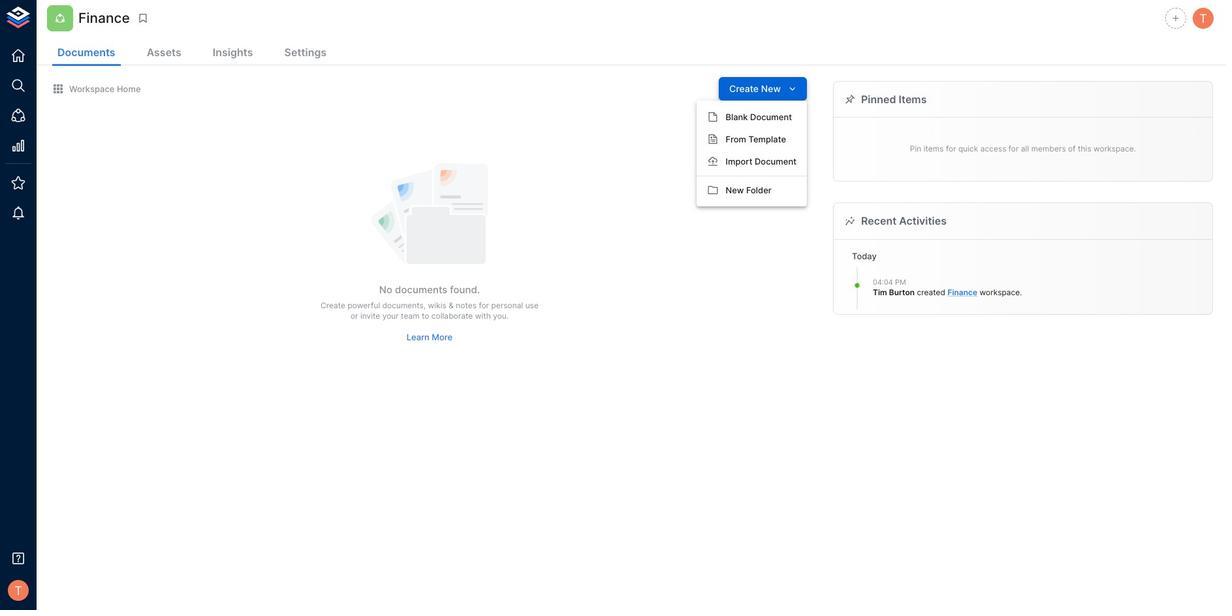 Task type: describe. For each thing, give the bounding box(es) containing it.
learn
[[407, 332, 430, 342]]

assets link
[[142, 40, 187, 66]]

or
[[351, 311, 358, 321]]

created
[[917, 288, 946, 297]]

documents
[[57, 46, 115, 59]]

this
[[1078, 144, 1092, 154]]

new folder
[[726, 185, 772, 195]]

notes
[[456, 300, 477, 310]]

workspace home
[[69, 84, 141, 94]]

blank
[[726, 112, 748, 122]]

t for the top t button
[[1200, 11, 1208, 25]]

to
[[422, 311, 429, 321]]

settings link
[[279, 40, 332, 66]]

recent activities
[[862, 214, 947, 227]]

insights
[[213, 46, 253, 59]]

import document
[[726, 156, 797, 167]]

insights link
[[208, 40, 258, 66]]

&
[[449, 300, 454, 310]]

today
[[852, 251, 877, 261]]

blank document
[[726, 112, 792, 122]]

finance link
[[948, 288, 978, 297]]

no documents found. create powerful documents, wikis & notes for personal use or invite your team to collaborate with you.
[[321, 284, 539, 321]]

from template
[[726, 134, 787, 144]]

recent
[[862, 214, 897, 227]]

blank document button
[[697, 106, 807, 128]]

0 vertical spatial new
[[761, 83, 781, 94]]

more
[[432, 332, 453, 342]]

04:04
[[873, 277, 894, 287]]

with
[[475, 311, 491, 321]]

for inside no documents found. create powerful documents, wikis & notes for personal use or invite your team to collaborate with you.
[[479, 300, 489, 310]]

workspace home link
[[52, 83, 141, 95]]

workspace.
[[1094, 144, 1137, 154]]

collaborate
[[432, 311, 473, 321]]

of
[[1069, 144, 1076, 154]]

powerful
[[348, 300, 380, 310]]

found.
[[450, 284, 480, 296]]

learn more button
[[404, 327, 456, 347]]

home
[[117, 84, 141, 94]]

bookmark image
[[137, 12, 149, 24]]

create new button
[[719, 77, 807, 101]]

workspace
[[69, 84, 115, 94]]

items
[[924, 144, 944, 154]]

personal
[[491, 300, 523, 310]]

pinned
[[862, 93, 897, 106]]

workspace
[[980, 288, 1020, 297]]



Task type: vqa. For each thing, say whether or not it's contained in the screenshot.
THE PROJECT 4 ONLY ME to the top
no



Task type: locate. For each thing, give the bounding box(es) containing it.
new up blank document
[[761, 83, 781, 94]]

assets
[[147, 46, 181, 59]]

documents,
[[383, 300, 426, 310]]

1 vertical spatial t
[[14, 583, 22, 598]]

use
[[526, 300, 539, 310]]

0 horizontal spatial new
[[726, 185, 744, 195]]

for left all on the right
[[1009, 144, 1019, 154]]

document for import document
[[755, 156, 797, 167]]

documents link
[[52, 40, 121, 66]]

1 horizontal spatial for
[[946, 144, 957, 154]]

items
[[899, 93, 927, 106]]

all
[[1022, 144, 1030, 154]]

document down template
[[755, 156, 797, 167]]

0 vertical spatial t button
[[1191, 6, 1216, 31]]

t button
[[1191, 6, 1216, 31], [4, 576, 33, 605]]

create left "powerful"
[[321, 300, 346, 310]]

1 horizontal spatial t
[[1200, 11, 1208, 25]]

wikis
[[428, 300, 447, 310]]

t
[[1200, 11, 1208, 25], [14, 583, 22, 598]]

no
[[379, 284, 393, 296]]

04:04 pm tim burton created finance workspace .
[[873, 277, 1023, 297]]

finance right created
[[948, 288, 978, 297]]

create new
[[730, 83, 781, 94]]

0 horizontal spatial finance
[[78, 10, 130, 26]]

settings
[[284, 46, 327, 59]]

1 vertical spatial document
[[755, 156, 797, 167]]

1 vertical spatial t button
[[4, 576, 33, 605]]

pin
[[910, 144, 922, 154]]

import
[[726, 156, 753, 167]]

invite
[[360, 311, 380, 321]]

you.
[[493, 311, 509, 321]]

document
[[751, 112, 792, 122], [755, 156, 797, 167]]

for left quick
[[946, 144, 957, 154]]

pinned items
[[862, 93, 927, 106]]

import document button
[[697, 150, 807, 173]]

0 horizontal spatial t
[[14, 583, 22, 598]]

folder
[[747, 185, 772, 195]]

0 horizontal spatial create
[[321, 300, 346, 310]]

1 vertical spatial create
[[321, 300, 346, 310]]

0 vertical spatial t
[[1200, 11, 1208, 25]]

from
[[726, 134, 747, 144]]

access
[[981, 144, 1007, 154]]

for
[[946, 144, 957, 154], [1009, 144, 1019, 154], [479, 300, 489, 310]]

finance inside 04:04 pm tim burton created finance workspace .
[[948, 288, 978, 297]]

0 vertical spatial finance
[[78, 10, 130, 26]]

0 horizontal spatial t button
[[4, 576, 33, 605]]

create
[[730, 83, 759, 94], [321, 300, 346, 310]]

from template button
[[697, 128, 807, 150]]

new
[[761, 83, 781, 94], [726, 185, 744, 195]]

1 horizontal spatial new
[[761, 83, 781, 94]]

burton
[[890, 288, 915, 297]]

your
[[383, 311, 399, 321]]

create inside no documents found. create powerful documents, wikis & notes for personal use or invite your team to collaborate with you.
[[321, 300, 346, 310]]

template
[[749, 134, 787, 144]]

tim
[[873, 288, 888, 297]]

finance
[[78, 10, 130, 26], [948, 288, 978, 297]]

0 vertical spatial document
[[751, 112, 792, 122]]

2 horizontal spatial for
[[1009, 144, 1019, 154]]

1 vertical spatial finance
[[948, 288, 978, 297]]

quick
[[959, 144, 979, 154]]

members
[[1032, 144, 1067, 154]]

0 horizontal spatial for
[[479, 300, 489, 310]]

documents
[[395, 284, 448, 296]]

1 horizontal spatial t button
[[1191, 6, 1216, 31]]

0 vertical spatial create
[[730, 83, 759, 94]]

team
[[401, 311, 420, 321]]

document for blank document
[[751, 112, 792, 122]]

1 horizontal spatial create
[[730, 83, 759, 94]]

.
[[1020, 288, 1023, 297]]

1 horizontal spatial finance
[[948, 288, 978, 297]]

document up template
[[751, 112, 792, 122]]

1 vertical spatial new
[[726, 185, 744, 195]]

create inside button
[[730, 83, 759, 94]]

learn more
[[407, 332, 453, 342]]

activities
[[900, 214, 947, 227]]

finance up the documents
[[78, 10, 130, 26]]

create up blank
[[730, 83, 759, 94]]

pin items for quick access for all members of this workspace.
[[910, 144, 1137, 154]]

pm
[[896, 277, 906, 287]]

t for the left t button
[[14, 583, 22, 598]]

for up with
[[479, 300, 489, 310]]

new left 'folder'
[[726, 185, 744, 195]]

new folder button
[[697, 179, 807, 201]]



